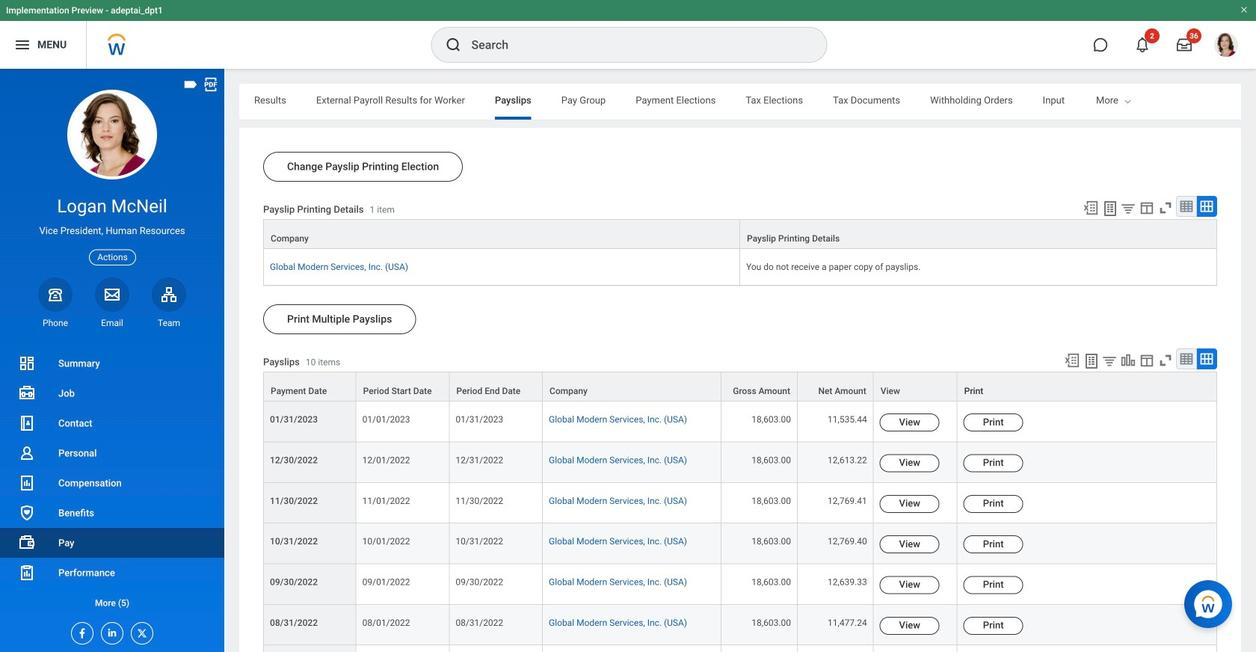 Task type: vqa. For each thing, say whether or not it's contained in the screenshot.
Clock
no



Task type: describe. For each thing, give the bounding box(es) containing it.
linkedin image
[[102, 623, 118, 639]]

export to worksheets image for right select to filter grid data icon
[[1102, 200, 1120, 218]]

export to excel image for export to worksheets icon related to right select to filter grid data icon
[[1083, 200, 1100, 216]]

pay image
[[18, 534, 36, 552]]

phone logan mcneil element
[[38, 317, 73, 329]]

3 row from the top
[[263, 372, 1218, 402]]

click to view/edit grid preferences image
[[1139, 352, 1156, 369]]

mail image
[[103, 286, 121, 304]]

justify image
[[13, 36, 31, 54]]

1 horizontal spatial select to filter grid data image
[[1121, 200, 1137, 216]]

4 row from the top
[[263, 402, 1218, 442]]

view team image
[[160, 286, 178, 304]]

contact image
[[18, 414, 36, 432]]

1 cell from the left
[[357, 646, 450, 652]]

toolbar for eighth row from the bottom
[[1058, 349, 1218, 372]]

benefits image
[[18, 504, 36, 522]]

x image
[[132, 623, 148, 640]]

7 cell from the left
[[958, 646, 1218, 652]]

5 cell from the left
[[798, 646, 874, 652]]

tag image
[[183, 76, 199, 93]]

1 row from the top
[[263, 219, 1218, 250]]

2 row from the top
[[263, 249, 1218, 286]]

9 row from the top
[[263, 605, 1218, 646]]

6 cell from the left
[[874, 646, 958, 652]]

inbox large image
[[1177, 37, 1192, 52]]

compensation image
[[18, 474, 36, 492]]

summary image
[[18, 355, 36, 373]]

6 row from the top
[[263, 483, 1218, 524]]

export to excel image for export to worksheets icon related to leftmost select to filter grid data icon
[[1064, 352, 1081, 369]]

4 cell from the left
[[722, 646, 798, 652]]



Task type: locate. For each thing, give the bounding box(es) containing it.
expand table image
[[1200, 199, 1215, 214], [1200, 352, 1215, 367]]

close environment banner image
[[1240, 5, 1249, 14]]

personal image
[[18, 444, 36, 462]]

1 horizontal spatial export to worksheets image
[[1102, 200, 1120, 218]]

Search Workday  search field
[[472, 28, 796, 61]]

2 cell from the left
[[450, 646, 543, 652]]

row header
[[263, 646, 357, 652]]

0 vertical spatial expand table image
[[1200, 199, 1215, 214]]

1 vertical spatial export to worksheets image
[[1083, 352, 1101, 370]]

expand table image right table icon
[[1200, 352, 1215, 367]]

1 vertical spatial toolbar
[[1058, 349, 1218, 372]]

1 vertical spatial select to filter grid data image
[[1102, 353, 1118, 369]]

0 vertical spatial select to filter grid data image
[[1121, 200, 1137, 216]]

fullscreen image
[[1158, 200, 1174, 216]]

toolbar
[[1076, 196, 1218, 219], [1058, 349, 1218, 372]]

table image
[[1180, 199, 1195, 214]]

0 vertical spatial export to excel image
[[1083, 200, 1100, 216]]

row
[[263, 219, 1218, 250], [263, 249, 1218, 286], [263, 372, 1218, 402], [263, 402, 1218, 442], [263, 442, 1218, 483], [263, 483, 1218, 524], [263, 524, 1218, 564], [263, 564, 1218, 605], [263, 605, 1218, 646], [263, 646, 1218, 652]]

toolbar for tenth row from the bottom
[[1076, 196, 1218, 219]]

5 row from the top
[[263, 442, 1218, 483]]

0 horizontal spatial export to excel image
[[1064, 352, 1081, 369]]

banner
[[0, 0, 1257, 69]]

profile logan mcneil image
[[1215, 33, 1239, 60]]

export to worksheets image
[[1102, 200, 1120, 218], [1083, 352, 1101, 370]]

1 vertical spatial export to excel image
[[1064, 352, 1081, 369]]

select to filter grid data image left click to view/edit grid preferences image
[[1102, 353, 1118, 369]]

10 row from the top
[[263, 646, 1218, 652]]

expand table image right table image
[[1200, 199, 1215, 214]]

search image
[[445, 36, 463, 54]]

0 vertical spatial toolbar
[[1076, 196, 1218, 219]]

8 row from the top
[[263, 564, 1218, 605]]

0 horizontal spatial select to filter grid data image
[[1102, 353, 1118, 369]]

job image
[[18, 384, 36, 402]]

1 vertical spatial expand table image
[[1200, 352, 1215, 367]]

3 cell from the left
[[543, 646, 722, 652]]

7 row from the top
[[263, 524, 1218, 564]]

team logan mcneil element
[[152, 317, 186, 329]]

1 expand table image from the top
[[1200, 199, 1215, 214]]

click to view/edit grid preferences image
[[1139, 200, 1156, 216]]

cell
[[357, 646, 450, 652], [450, 646, 543, 652], [543, 646, 722, 652], [722, 646, 798, 652], [798, 646, 874, 652], [874, 646, 958, 652], [958, 646, 1218, 652]]

select to filter grid data image
[[1121, 200, 1137, 216], [1102, 353, 1118, 369]]

fullscreen image
[[1158, 352, 1174, 369]]

export to excel image
[[1083, 200, 1100, 216], [1064, 352, 1081, 369]]

list
[[0, 349, 224, 618]]

expand table image for table image
[[1200, 199, 1215, 214]]

performance image
[[18, 564, 36, 582]]

column header
[[263, 219, 741, 250]]

2 expand table image from the top
[[1200, 352, 1215, 367]]

view printable version (pdf) image
[[203, 76, 219, 93]]

tab list
[[239, 84, 1257, 120]]

1 horizontal spatial export to excel image
[[1083, 200, 1100, 216]]

table image
[[1180, 352, 1195, 367]]

export to worksheets image left click to view/edit grid preferences image
[[1083, 352, 1101, 370]]

navigation pane region
[[0, 69, 224, 652]]

phone image
[[45, 286, 66, 304]]

expand table image for table icon
[[1200, 352, 1215, 367]]

0 vertical spatial export to worksheets image
[[1102, 200, 1120, 218]]

email logan mcneil element
[[95, 317, 129, 329]]

export to worksheets image left click to view/edit grid preferences icon
[[1102, 200, 1120, 218]]

0 horizontal spatial export to worksheets image
[[1083, 352, 1101, 370]]

select to filter grid data image left click to view/edit grid preferences icon
[[1121, 200, 1137, 216]]

notifications large image
[[1136, 37, 1150, 52]]

facebook image
[[72, 623, 88, 640]]

export to worksheets image for leftmost select to filter grid data icon
[[1083, 352, 1101, 370]]



